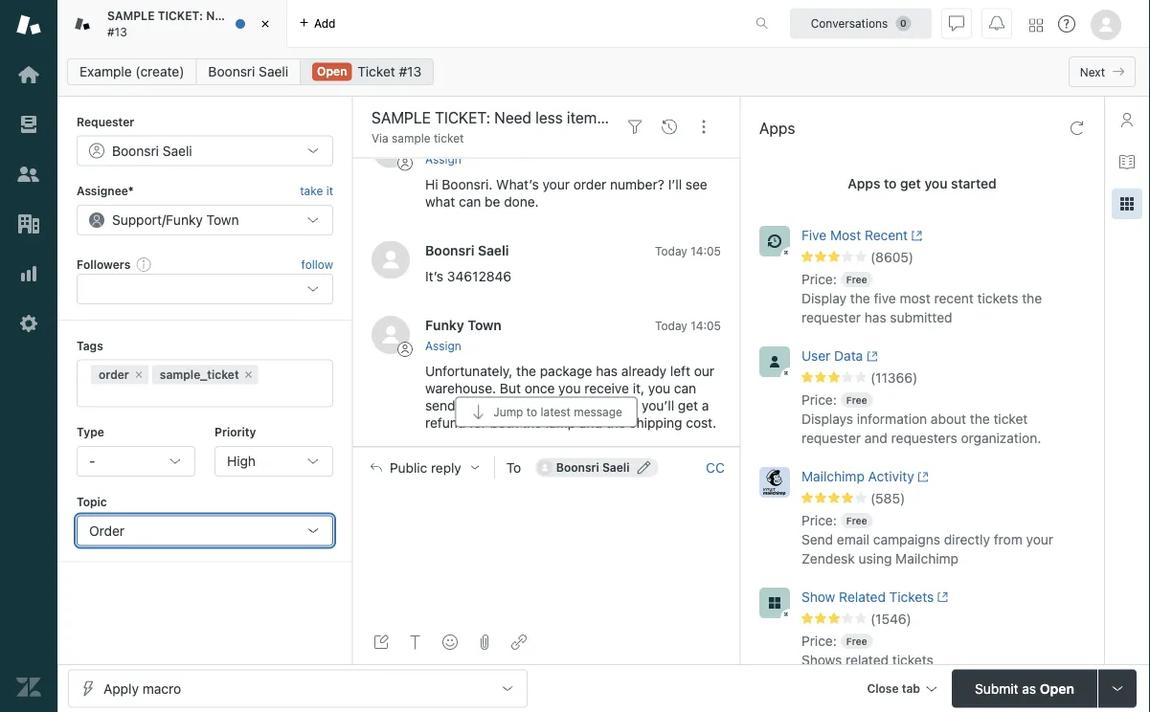 Task type: vqa. For each thing, say whether or not it's contained in the screenshot.
Town
yes



Task type: describe. For each thing, give the bounding box(es) containing it.
user
[[802, 348, 831, 364]]

-
[[89, 453, 95, 469]]

followers
[[77, 257, 130, 271]]

0 horizontal spatial you
[[558, 380, 581, 396]]

1 horizontal spatial you
[[648, 380, 670, 396]]

today for unfortunately, the package has already left our warehouse. but once you receive it, you can send that one lamp back to us and you'll get a refund for both the lamp and the shipping cost.
[[655, 320, 687, 333]]

get help image
[[1058, 15, 1075, 33]]

1 horizontal spatial open
[[1040, 681, 1074, 697]]

from
[[994, 532, 1023, 548]]

boonsri inside secondary element
[[208, 64, 255, 79]]

to for get
[[884, 176, 897, 192]]

five most recent link
[[802, 226, 1058, 249]]

jump
[[493, 405, 523, 419]]

close tab
[[867, 682, 920, 696]]

free for related
[[846, 636, 867, 647]]

topic element
[[77, 516, 333, 546]]

tickets
[[889, 589, 934, 605]]

mailchimp activity image
[[759, 467, 790, 498]]

take
[[300, 184, 323, 198]]

what's
[[496, 176, 539, 192]]

support
[[112, 212, 162, 228]]

saeli inside secondary element
[[259, 64, 288, 79]]

data
[[834, 348, 863, 364]]

take it
[[300, 184, 333, 198]]

views image
[[16, 112, 41, 137]]

1 horizontal spatial get
[[900, 176, 921, 192]]

and inside price: free displays information about the ticket requester and requesters organization.
[[865, 430, 888, 446]]

boonsri saeli link inside the conversationlabel log
[[425, 242, 509, 258]]

jump to latest message button
[[455, 397, 638, 427]]

free for email
[[846, 515, 867, 526]]

order inside hi boonsri. what's your order number? i'll see what can be done.
[[573, 176, 607, 192]]

2 assign button from the top
[[425, 338, 461, 355]]

assign inside funky town assign
[[425, 339, 461, 353]]

info on adding followers image
[[136, 257, 152, 272]]

once
[[525, 380, 555, 396]]

user data
[[802, 348, 863, 364]]

hi
[[425, 176, 438, 192]]

(opens in a new tab) image for show related tickets
[[934, 592, 949, 603]]

example (create)
[[79, 64, 184, 79]]

14:05 for unfortunately, the package has already left our warehouse. but once you receive it, you can send that one lamp back to us and you'll get a refund for both the lamp and the shipping cost.
[[691, 320, 721, 333]]

draft mode image
[[373, 635, 389, 650]]

send
[[425, 397, 455, 413]]

it's
[[425, 269, 443, 285]]

34612846
[[447, 269, 512, 285]]

support / funky town
[[112, 212, 239, 228]]

zendesk image
[[16, 675, 41, 700]]

our
[[694, 363, 715, 379]]

boonsri.
[[442, 176, 493, 192]]

boonsri saeli inside the requester element
[[112, 143, 192, 158]]

tickets inside 'price: free shows related tickets'
[[892, 653, 933, 668]]

via sample ticket
[[372, 132, 464, 145]]

macro
[[142, 681, 181, 697]]

get started image
[[16, 62, 41, 87]]

tabs tab list
[[57, 0, 735, 48]]

today for it's 34612846
[[655, 244, 687, 258]]

to inside unfortunately, the package has already left our warehouse. but once you receive it, you can send that one lamp back to us and you'll get a refund for both the lamp and the shipping cost.
[[581, 397, 593, 413]]

activity
[[868, 469, 914, 485]]

the right both
[[522, 415, 542, 430]]

see
[[686, 176, 708, 192]]

today 14:05 for it's 34612846
[[655, 244, 721, 258]]

send
[[802, 532, 833, 548]]

message
[[574, 405, 622, 419]]

public
[[390, 459, 427, 475]]

submitted
[[890, 310, 952, 326]]

five
[[874, 291, 896, 306]]

town inside funky town assign
[[468, 318, 502, 333]]

assignee*
[[77, 184, 134, 198]]

boonsri saeli right boonsri.saeli@example.com icon on the bottom
[[556, 461, 630, 474]]

close tab button
[[858, 670, 944, 711]]

(opens in a new tab) image for user data
[[863, 351, 878, 362]]

most
[[900, 291, 931, 306]]

apply
[[103, 681, 139, 697]]

1 vertical spatial lamp
[[546, 415, 576, 430]]

requesters
[[891, 430, 957, 446]]

customers image
[[16, 162, 41, 187]]

most
[[830, 227, 861, 243]]

requester element
[[77, 135, 333, 166]]

open inside secondary element
[[317, 65, 347, 78]]

#13 inside tab
[[107, 25, 127, 38]]

boonsri inside the requester element
[[112, 143, 159, 158]]

add button
[[287, 0, 347, 47]]

0 vertical spatial lamp
[[514, 397, 544, 413]]

- button
[[77, 446, 195, 477]]

conversationlabel log
[[352, 114, 740, 447]]

tickets inside price: free display the five most recent tickets the requester has submitted
[[977, 291, 1018, 306]]

displays possible ticket submission types image
[[1110, 681, 1125, 697]]

funky town assign
[[425, 318, 502, 353]]

boonsri right boonsri.saeli@example.com icon on the bottom
[[556, 461, 599, 474]]

i'll
[[668, 176, 682, 192]]

display
[[802, 291, 847, 306]]

(opens in a new tab) image for five most recent
[[908, 230, 923, 242]]

related
[[839, 589, 886, 605]]

conversations
[[811, 17, 888, 30]]

add link (cmd k) image
[[511, 635, 527, 650]]

hi boonsri. what's your order number? i'll see what can be done.
[[425, 176, 711, 209]]

mailchimp inside price: free send email campaigns directly from your zendesk using mailchimp
[[896, 551, 959, 567]]

3 stars. 1546 reviews. element
[[802, 611, 1093, 628]]

unfortunately,
[[425, 363, 513, 379]]

events image
[[662, 119, 677, 135]]

button displays agent's chat status as invisible. image
[[949, 16, 964, 31]]

it,
[[633, 380, 645, 396]]

follow
[[301, 258, 333, 271]]

edit user image
[[637, 461, 651, 474]]

get inside unfortunately, the package has already left our warehouse. but once you receive it, you can send that one lamp back to us and you'll get a refund for both the lamp and the shipping cost.
[[678, 397, 698, 413]]

zendesk
[[802, 551, 855, 567]]

related
[[846, 653, 889, 668]]

show related tickets link
[[802, 588, 1058, 611]]

remove image
[[133, 369, 144, 381]]

high button
[[215, 446, 333, 477]]

submit
[[975, 681, 1019, 697]]

a
[[702, 397, 709, 413]]

assignee* element
[[77, 205, 333, 235]]

that
[[459, 397, 483, 413]]

boonsri inside the conversationlabel log
[[425, 242, 474, 258]]

back
[[547, 397, 577, 413]]

warehouse.
[[425, 380, 496, 396]]

boonsri saeli inside the conversationlabel log
[[425, 242, 509, 258]]

(11366)
[[871, 370, 918, 386]]

price: for displays
[[802, 392, 837, 408]]

3 stars. 11366 reviews. element
[[802, 370, 1093, 387]]

be
[[485, 194, 500, 209]]

information
[[857, 411, 927, 427]]

price: for shows
[[802, 633, 837, 649]]

knowledge image
[[1120, 154, 1135, 170]]

has inside unfortunately, the package has already left our warehouse. but once you receive it, you can send that one lamp back to us and you'll get a refund for both the lamp and the shipping cost.
[[596, 363, 618, 379]]

high
[[227, 453, 256, 469]]

main element
[[0, 0, 57, 713]]

2 horizontal spatial you
[[925, 176, 948, 192]]

Today 14:05 text field
[[655, 320, 721, 333]]

1 assign from the top
[[425, 153, 461, 166]]

done.
[[504, 194, 539, 209]]

to for latest
[[527, 405, 537, 419]]

conversations button
[[790, 8, 932, 39]]

started
[[951, 176, 997, 192]]

public reply button
[[353, 447, 494, 488]]

14:05 for it's 34612846
[[691, 244, 721, 258]]

one
[[487, 397, 510, 413]]

insert emojis image
[[442, 635, 458, 650]]

1 vertical spatial order
[[99, 368, 129, 382]]

filter image
[[627, 119, 643, 135]]

left
[[670, 363, 690, 379]]

apply macro
[[103, 681, 181, 697]]

1 avatar image from the top
[[372, 241, 410, 279]]

(585)
[[871, 491, 905, 507]]

recent
[[934, 291, 974, 306]]

show
[[802, 589, 835, 605]]

/
[[162, 212, 166, 228]]



Task type: locate. For each thing, give the bounding box(es) containing it.
(opens in a new tab) image
[[914, 471, 929, 483]]

1 vertical spatial has
[[596, 363, 618, 379]]

your
[[542, 176, 570, 192], [1026, 532, 1053, 548]]

0 vertical spatial your
[[542, 176, 570, 192]]

free up displays
[[846, 395, 867, 406]]

order left remove icon
[[99, 368, 129, 382]]

next
[[1080, 65, 1105, 79]]

saeli down close image
[[259, 64, 288, 79]]

1 today from the top
[[655, 244, 687, 258]]

five
[[802, 227, 827, 243]]

1 vertical spatial your
[[1026, 532, 1053, 548]]

refund
[[425, 415, 466, 430]]

organization.
[[961, 430, 1041, 446]]

tickets up tab
[[892, 653, 933, 668]]

price: inside price: free displays information about the ticket requester and requesters organization.
[[802, 392, 837, 408]]

0 horizontal spatial ticket
[[434, 132, 464, 145]]

0 horizontal spatial (opens in a new tab) image
[[863, 351, 878, 362]]

14:05 down see
[[691, 244, 721, 258]]

show related tickets image
[[759, 588, 790, 619]]

(opens in a new tab) image up the '3 stars. 1546 reviews.' element
[[934, 592, 949, 603]]

2 horizontal spatial to
[[884, 176, 897, 192]]

saeli left the edit user icon
[[602, 461, 630, 474]]

1 vertical spatial today 14:05
[[655, 320, 721, 333]]

3 free from the top
[[846, 515, 867, 526]]

boonsri up the it's
[[425, 242, 474, 258]]

apps image
[[1120, 196, 1135, 212]]

0 horizontal spatial order
[[99, 368, 129, 382]]

as
[[1022, 681, 1036, 697]]

today 14:05 down see
[[655, 244, 721, 258]]

mailchimp down campaigns
[[896, 551, 959, 567]]

boonsri saeli inside secondary element
[[208, 64, 288, 79]]

both
[[490, 415, 518, 430]]

1 horizontal spatial town
[[468, 318, 502, 333]]

it's 34612846
[[425, 269, 512, 285]]

1 vertical spatial open
[[1040, 681, 1074, 697]]

type
[[77, 426, 104, 439]]

1 vertical spatial assign
[[425, 339, 461, 353]]

1 free from the top
[[846, 274, 867, 285]]

0 vertical spatial get
[[900, 176, 921, 192]]

2 price: from the top
[[802, 392, 837, 408]]

add
[[314, 17, 336, 30]]

your right what's
[[542, 176, 570, 192]]

assign down funky town link
[[425, 339, 461, 353]]

assign
[[425, 153, 461, 166], [425, 339, 461, 353]]

today down 'i'll'
[[655, 244, 687, 258]]

0 horizontal spatial tickets
[[892, 653, 933, 668]]

0 vertical spatial open
[[317, 65, 347, 78]]

0 vertical spatial #13
[[107, 25, 127, 38]]

funky down the it's
[[425, 318, 464, 333]]

0 horizontal spatial to
[[527, 405, 537, 419]]

number?
[[610, 176, 665, 192]]

cc
[[706, 459, 725, 475]]

free for the
[[846, 274, 867, 285]]

1 horizontal spatial has
[[865, 310, 886, 326]]

ticket inside price: free displays information about the ticket requester and requesters organization.
[[994, 411, 1028, 427]]

user data link
[[802, 347, 1058, 370]]

boonsri.saeli@example.com image
[[537, 460, 552, 475]]

free inside price: free send email campaigns directly from your zendesk using mailchimp
[[846, 515, 867, 526]]

#13 right ticket
[[399, 64, 422, 79]]

0 vertical spatial ticket
[[434, 132, 464, 145]]

but
[[500, 380, 521, 396]]

1 vertical spatial boonsri saeli link
[[425, 242, 509, 258]]

five most recent image
[[759, 226, 790, 257]]

saeli up 34612846
[[478, 242, 509, 258]]

3 stars. 8605 reviews. element
[[802, 249, 1093, 266]]

the
[[850, 291, 870, 306], [1022, 291, 1042, 306], [516, 363, 536, 379], [970, 411, 990, 427], [522, 415, 542, 430], [606, 415, 626, 430]]

price: for send
[[802, 513, 837, 529]]

14:05 up our
[[691, 320, 721, 333]]

today 14:05
[[655, 244, 721, 258], [655, 320, 721, 333]]

recent
[[865, 227, 908, 243]]

free inside 'price: free shows related tickets'
[[846, 636, 867, 647]]

1 price: from the top
[[802, 271, 837, 287]]

1 vertical spatial mailchimp
[[896, 551, 959, 567]]

(opens in a new tab) image up (11366)
[[863, 351, 878, 362]]

0 vertical spatial assign
[[425, 153, 461, 166]]

get up recent
[[900, 176, 921, 192]]

reply
[[431, 459, 461, 475]]

you down 'package'
[[558, 380, 581, 396]]

1 horizontal spatial boonsri saeli link
[[425, 242, 509, 258]]

and down information
[[865, 430, 888, 446]]

price: free shows related tickets
[[802, 633, 933, 668]]

1 horizontal spatial order
[[573, 176, 607, 192]]

the up organization. at the bottom right of page
[[970, 411, 990, 427]]

free up related
[[846, 636, 867, 647]]

0 horizontal spatial mailchimp
[[802, 469, 865, 485]]

1 horizontal spatial funky
[[425, 318, 464, 333]]

price: for display
[[802, 271, 837, 287]]

has down five
[[865, 310, 886, 326]]

the inside price: free displays information about the ticket requester and requesters organization.
[[970, 411, 990, 427]]

price: up shows
[[802, 633, 837, 649]]

14:05
[[691, 244, 721, 258], [691, 320, 721, 333]]

town up unfortunately,
[[468, 318, 502, 333]]

price: inside 'price: free shows related tickets'
[[802, 633, 837, 649]]

lamp
[[514, 397, 544, 413], [546, 415, 576, 430]]

4 stars. 585 reviews. element
[[802, 490, 1093, 508]]

boonsri right (create)
[[208, 64, 255, 79]]

saeli inside the requester element
[[163, 143, 192, 158]]

2 today 14:05 from the top
[[655, 320, 721, 333]]

free inside price: free display the five most recent tickets the requester has submitted
[[846, 274, 867, 285]]

1 vertical spatial requester
[[802, 430, 861, 446]]

boonsri saeli link inside secondary element
[[196, 58, 301, 85]]

get
[[900, 176, 921, 192], [678, 397, 698, 413]]

free up display
[[846, 274, 867, 285]]

apps up five most recent
[[848, 176, 880, 192]]

apps for apps
[[759, 119, 795, 137]]

1 vertical spatial avatar image
[[372, 316, 410, 354]]

apps for apps to get you started
[[848, 176, 880, 192]]

1 horizontal spatial lamp
[[546, 415, 576, 430]]

add attachment image
[[477, 635, 492, 650]]

hide composer image
[[539, 439, 554, 454]]

(opens in a new tab) image up (8605)
[[908, 230, 923, 242]]

boonsri saeli up 'it's 34612846'
[[425, 242, 509, 258]]

order left number?
[[573, 176, 607, 192]]

free
[[846, 274, 867, 285], [846, 395, 867, 406], [846, 515, 867, 526], [846, 636, 867, 647]]

Subject field
[[368, 106, 614, 129]]

customer context image
[[1120, 112, 1135, 127]]

0 vertical spatial (opens in a new tab) image
[[908, 230, 923, 242]]

1 vertical spatial ticket
[[994, 411, 1028, 427]]

1 vertical spatial (opens in a new tab) image
[[863, 351, 878, 362]]

avatar image left the it's
[[372, 241, 410, 279]]

price: up displays
[[802, 392, 837, 408]]

what
[[425, 194, 455, 209]]

2 horizontal spatial and
[[865, 430, 888, 446]]

price: free send email campaigns directly from your zendesk using mailchimp
[[802, 513, 1053, 567]]

notifications image
[[989, 16, 1005, 31]]

your inside price: free send email campaigns directly from your zendesk using mailchimp
[[1026, 532, 1053, 548]]

priority
[[215, 426, 256, 439]]

0 vertical spatial assign button
[[425, 151, 461, 168]]

(opens in a new tab) image inside user data link
[[863, 351, 878, 362]]

you'll
[[642, 397, 674, 413]]

(1546)
[[871, 611, 912, 627]]

#13 tab
[[57, 0, 287, 48]]

for
[[469, 415, 486, 430]]

assign up "hi"
[[425, 153, 461, 166]]

2 horizontal spatial (opens in a new tab) image
[[934, 592, 949, 603]]

ticket up organization. at the bottom right of page
[[994, 411, 1028, 427]]

1 assign button from the top
[[425, 151, 461, 168]]

tickets right recent
[[977, 291, 1018, 306]]

secondary element
[[57, 53, 1150, 91]]

to up recent
[[884, 176, 897, 192]]

to right jump
[[527, 405, 537, 419]]

you left started
[[925, 176, 948, 192]]

zendesk support image
[[16, 12, 41, 37]]

requester
[[77, 115, 134, 128]]

today 14:05 for unfortunately, the package has already left our warehouse. but once you receive it, you can send that one lamp back to us and you'll get a refund for both the lamp and the shipping cost.
[[655, 320, 721, 333]]

ticket #13
[[357, 64, 422, 79]]

(opens in a new tab) image inside show related tickets link
[[934, 592, 949, 603]]

0 horizontal spatial open
[[317, 65, 347, 78]]

2 free from the top
[[846, 395, 867, 406]]

0 vertical spatial can
[[459, 194, 481, 209]]

4 free from the top
[[846, 636, 867, 647]]

to left us
[[581, 397, 593, 413]]

0 horizontal spatial get
[[678, 397, 698, 413]]

1 horizontal spatial tickets
[[977, 291, 1018, 306]]

requester down displays
[[802, 430, 861, 446]]

has up 'receive'
[[596, 363, 618, 379]]

funky town link
[[425, 318, 502, 333]]

saeli inside the conversationlabel log
[[478, 242, 509, 258]]

funky
[[166, 212, 203, 228], [425, 318, 464, 333]]

get left a
[[678, 397, 698, 413]]

price: up display
[[802, 271, 837, 287]]

sample
[[392, 132, 431, 145]]

today 14:05 up left at the right bottom of the page
[[655, 320, 721, 333]]

1 requester from the top
[[802, 310, 861, 326]]

1 vertical spatial get
[[678, 397, 698, 413]]

format text image
[[408, 635, 423, 650]]

0 vertical spatial town
[[207, 212, 239, 228]]

submit as open
[[975, 681, 1074, 697]]

price: inside price: free send email campaigns directly from your zendesk using mailchimp
[[802, 513, 837, 529]]

1 vertical spatial today
[[655, 320, 687, 333]]

ticket
[[357, 64, 395, 79]]

4 price: from the top
[[802, 633, 837, 649]]

remove image
[[243, 369, 254, 381]]

1 vertical spatial apps
[[848, 176, 880, 192]]

price: up send
[[802, 513, 837, 529]]

requester down display
[[802, 310, 861, 326]]

user data image
[[759, 347, 790, 377]]

town right '/'
[[207, 212, 239, 228]]

you up you'll
[[648, 380, 670, 396]]

lamp down once
[[514, 397, 544, 413]]

0 horizontal spatial apps
[[759, 119, 795, 137]]

2 vertical spatial (opens in a new tab) image
[[934, 592, 949, 603]]

0 vertical spatial boonsri saeli link
[[196, 58, 301, 85]]

0 horizontal spatial lamp
[[514, 397, 544, 413]]

avatar image left funky town assign
[[372, 316, 410, 354]]

0 vertical spatial today 14:05
[[655, 244, 721, 258]]

free up email
[[846, 515, 867, 526]]

3 price: from the top
[[802, 513, 837, 529]]

today
[[655, 244, 687, 258], [655, 320, 687, 333]]

0 vertical spatial 14:05
[[691, 244, 721, 258]]

it
[[326, 184, 333, 198]]

you
[[925, 176, 948, 192], [558, 380, 581, 396], [648, 380, 670, 396]]

to inside button
[[527, 405, 537, 419]]

tab
[[902, 682, 920, 696]]

your right from
[[1026, 532, 1053, 548]]

1 vertical spatial 14:05
[[691, 320, 721, 333]]

can down boonsri.
[[459, 194, 481, 209]]

price: inside price: free display the five most recent tickets the requester has submitted
[[802, 271, 837, 287]]

mailchimp down displays
[[802, 469, 865, 485]]

price: free display the five most recent tickets the requester has submitted
[[802, 271, 1042, 326]]

via
[[372, 132, 388, 145]]

funky inside funky town assign
[[425, 318, 464, 333]]

1 vertical spatial funky
[[425, 318, 464, 333]]

reporting image
[[16, 261, 41, 286]]

0 horizontal spatial and
[[579, 415, 602, 430]]

0 vertical spatial apps
[[759, 119, 795, 137]]

funky right support
[[166, 212, 203, 228]]

admin image
[[16, 311, 41, 336]]

saeli up support / funky town
[[163, 143, 192, 158]]

1 horizontal spatial to
[[581, 397, 593, 413]]

0 vertical spatial funky
[[166, 212, 203, 228]]

to
[[884, 176, 897, 192], [581, 397, 593, 413], [527, 405, 537, 419]]

open right as
[[1040, 681, 1074, 697]]

receive
[[584, 380, 629, 396]]

ticket right sample on the left of page
[[434, 132, 464, 145]]

campaigns
[[873, 532, 940, 548]]

assign button up "hi"
[[425, 151, 461, 168]]

boonsri saeli down requester
[[112, 143, 192, 158]]

assign button down funky town link
[[425, 338, 461, 355]]

1 horizontal spatial your
[[1026, 532, 1053, 548]]

(opens in a new tab) image
[[908, 230, 923, 242], [863, 351, 878, 362], [934, 592, 949, 603]]

the up once
[[516, 363, 536, 379]]

package
[[540, 363, 592, 379]]

0 vertical spatial tickets
[[977, 291, 1018, 306]]

0 horizontal spatial #13
[[107, 25, 127, 38]]

tags
[[77, 339, 103, 353]]

follow button
[[301, 256, 333, 273]]

the left five
[[850, 291, 870, 306]]

free for information
[[846, 395, 867, 406]]

0 vertical spatial today
[[655, 244, 687, 258]]

boonsri
[[208, 64, 255, 79], [112, 143, 159, 158], [425, 242, 474, 258], [556, 461, 599, 474]]

avatar image
[[372, 241, 410, 279], [372, 316, 410, 354]]

apps right ticket actions icon
[[759, 119, 795, 137]]

1 vertical spatial town
[[468, 318, 502, 333]]

requester inside price: free display the five most recent tickets the requester has submitted
[[802, 310, 861, 326]]

your inside hi boonsri. what's your order number? i'll see what can be done.
[[542, 176, 570, 192]]

example (create) button
[[67, 58, 197, 85]]

five most recent
[[802, 227, 908, 243]]

1 horizontal spatial #13
[[399, 64, 422, 79]]

shows
[[802, 653, 842, 668]]

zendesk products image
[[1029, 19, 1043, 32]]

and down "it,"
[[615, 397, 638, 413]]

the right recent
[[1022, 291, 1042, 306]]

the down us
[[606, 415, 626, 430]]

lamp down back
[[546, 415, 576, 430]]

today up left at the right bottom of the page
[[655, 320, 687, 333]]

0 horizontal spatial has
[[596, 363, 618, 379]]

has inside price: free display the five most recent tickets the requester has submitted
[[865, 310, 886, 326]]

can down left at the right bottom of the page
[[674, 380, 696, 396]]

0 vertical spatial avatar image
[[372, 241, 410, 279]]

#13
[[107, 25, 127, 38], [399, 64, 422, 79]]

boonsri saeli link up 'it's 34612846'
[[425, 242, 509, 258]]

boonsri saeli down close image
[[208, 64, 288, 79]]

price: free displays information about the ticket requester and requesters organization.
[[802, 392, 1041, 446]]

1 horizontal spatial and
[[615, 397, 638, 413]]

mailchimp
[[802, 469, 865, 485], [896, 551, 959, 567]]

mailchimp activity link
[[802, 467, 1058, 490]]

and down us
[[579, 415, 602, 430]]

boonsri down requester
[[112, 143, 159, 158]]

requester inside price: free displays information about the ticket requester and requesters organization.
[[802, 430, 861, 446]]

2 today from the top
[[655, 320, 687, 333]]

1 horizontal spatial ticket
[[994, 411, 1028, 427]]

already
[[621, 363, 667, 379]]

(opens in a new tab) image inside five most recent link
[[908, 230, 923, 242]]

0 horizontal spatial boonsri saeli link
[[196, 58, 301, 85]]

2 avatar image from the top
[[372, 316, 410, 354]]

(8605)
[[871, 249, 914, 265]]

us
[[597, 397, 611, 413]]

1 horizontal spatial (opens in a new tab) image
[[908, 230, 923, 242]]

funky inside assignee* element
[[166, 212, 203, 228]]

1 14:05 from the top
[[691, 244, 721, 258]]

0 horizontal spatial can
[[459, 194, 481, 209]]

1 today 14:05 from the top
[[655, 244, 721, 258]]

can inside unfortunately, the package has already left our warehouse. but once you receive it, you can send that one lamp back to us and you'll get a refund for both the lamp and the shipping cost.
[[674, 380, 696, 396]]

ticket
[[434, 132, 464, 145], [994, 411, 1028, 427]]

latest
[[541, 405, 571, 419]]

displays
[[802, 411, 853, 427]]

ticket actions image
[[696, 119, 712, 135]]

0 vertical spatial requester
[[802, 310, 861, 326]]

2 assign from the top
[[425, 339, 461, 353]]

town inside assignee* element
[[207, 212, 239, 228]]

open left ticket
[[317, 65, 347, 78]]

shipping
[[630, 415, 682, 430]]

0 vertical spatial has
[[865, 310, 886, 326]]

close image
[[256, 14, 275, 34]]

0 vertical spatial mailchimp
[[802, 469, 865, 485]]

boonsri saeli link down close image
[[196, 58, 301, 85]]

1 vertical spatial #13
[[399, 64, 422, 79]]

#13 inside secondary element
[[399, 64, 422, 79]]

email
[[837, 532, 870, 548]]

free inside price: free displays information about the ticket requester and requesters organization.
[[846, 395, 867, 406]]

requester
[[802, 310, 861, 326], [802, 430, 861, 446]]

1 vertical spatial can
[[674, 380, 696, 396]]

0 horizontal spatial town
[[207, 212, 239, 228]]

1 horizontal spatial can
[[674, 380, 696, 396]]

can inside hi boonsri. what's your order number? i'll see what can be done.
[[459, 194, 481, 209]]

take it button
[[300, 181, 333, 201]]

0 vertical spatial order
[[573, 176, 607, 192]]

2 14:05 from the top
[[691, 320, 721, 333]]

#13 up the example
[[107, 25, 127, 38]]

1 vertical spatial tickets
[[892, 653, 933, 668]]

tickets
[[977, 291, 1018, 306], [892, 653, 933, 668]]

followers element
[[77, 274, 333, 305]]

cc button
[[706, 459, 725, 476]]

0 horizontal spatial funky
[[166, 212, 203, 228]]

Today 14:05 text field
[[655, 244, 721, 258]]

0 horizontal spatial your
[[542, 176, 570, 192]]

assign button
[[425, 151, 461, 168], [425, 338, 461, 355]]

2 requester from the top
[[802, 430, 861, 446]]

1 vertical spatial assign button
[[425, 338, 461, 355]]

cost.
[[686, 415, 716, 430]]

to
[[506, 459, 521, 475]]

sample_ticket
[[160, 368, 239, 382]]

1 horizontal spatial mailchimp
[[896, 551, 959, 567]]

1 horizontal spatial apps
[[848, 176, 880, 192]]

organizations image
[[16, 212, 41, 237]]



